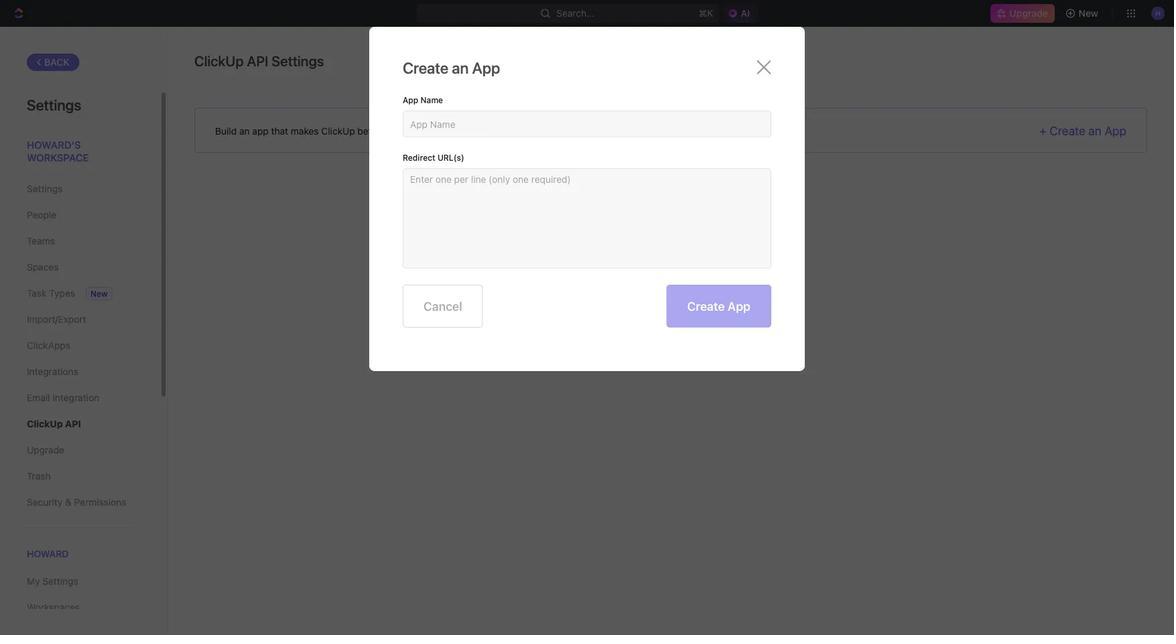 Task type: vqa. For each thing, say whether or not it's contained in the screenshot.
Getting started
no



Task type: locate. For each thing, give the bounding box(es) containing it.
integrations
[[27, 366, 78, 377]]

settings
[[272, 52, 324, 69], [27, 96, 81, 113], [27, 183, 63, 194], [42, 576, 78, 587]]

api
[[247, 52, 268, 69], [435, 125, 450, 136], [65, 419, 81, 430]]

settings link
[[27, 178, 133, 200]]

0 vertical spatial upgrade
[[1010, 8, 1048, 19]]

types
[[49, 288, 75, 299]]

security
[[27, 497, 62, 508]]

1 vertical spatial upgrade link
[[27, 439, 133, 462]]

create
[[403, 59, 449, 77], [1050, 124, 1086, 138], [687, 299, 725, 313]]

create app
[[687, 299, 751, 313]]

howard
[[27, 549, 69, 560]]

0 horizontal spatial api
[[65, 419, 81, 430]]

1 horizontal spatial clickup
[[194, 52, 244, 69]]

api for clickup api
[[65, 419, 81, 430]]

upgrade
[[1010, 8, 1048, 19], [27, 445, 64, 456]]

howard's workspace
[[27, 139, 89, 164]]

app
[[252, 125, 269, 136]]

back link
[[27, 54, 80, 71]]

an inside 'dialog'
[[452, 59, 469, 77]]

0 horizontal spatial create
[[403, 59, 449, 77]]

create app button
[[667, 285, 772, 328]]

upgrade link left new button
[[991, 4, 1055, 23]]

email integration link
[[27, 387, 133, 410]]

2 vertical spatial create
[[687, 299, 725, 313]]

spaces
[[27, 262, 59, 273]]

2 horizontal spatial clickup
[[321, 125, 355, 136]]

upgrade link up trash link
[[27, 439, 133, 462]]

1 horizontal spatial an
[[452, 59, 469, 77]]

upgrade left new button
[[1010, 8, 1048, 19]]

2 horizontal spatial an
[[1089, 124, 1102, 138]]

workspace
[[27, 152, 89, 164]]

trash link
[[27, 465, 133, 488]]

create for create an app
[[403, 59, 449, 77]]

clickup inside "settings" element
[[27, 419, 63, 430]]

1 vertical spatial api
[[435, 125, 450, 136]]

0 vertical spatial create
[[403, 59, 449, 77]]

api inside "settings" element
[[65, 419, 81, 430]]

upgrade inside "settings" element
[[27, 445, 64, 456]]

makes
[[291, 125, 319, 136]]

1 horizontal spatial upgrade link
[[991, 4, 1055, 23]]

app inside button
[[728, 299, 751, 313]]

import/export
[[27, 314, 86, 325]]

1 vertical spatial new
[[90, 289, 108, 299]]

2 vertical spatial clickup
[[27, 419, 63, 430]]

an
[[452, 59, 469, 77], [1089, 124, 1102, 138], [239, 125, 250, 136]]

1 vertical spatial create
[[1050, 124, 1086, 138]]

0 horizontal spatial clickup
[[27, 419, 63, 430]]

0 horizontal spatial an
[[239, 125, 250, 136]]

my settings
[[27, 576, 78, 587]]

0 vertical spatial api
[[247, 52, 268, 69]]

0 vertical spatial new
[[1079, 8, 1099, 19]]

app
[[472, 59, 500, 77], [403, 95, 419, 105], [1105, 124, 1127, 138], [728, 299, 751, 313]]

email integration
[[27, 392, 99, 404]]

1 horizontal spatial new
[[1079, 8, 1099, 19]]

0 horizontal spatial upgrade
[[27, 445, 64, 456]]

2 horizontal spatial create
[[1050, 124, 1086, 138]]

an left app
[[239, 125, 250, 136]]

my settings link
[[27, 571, 133, 593]]

api for clickup api settings
[[247, 52, 268, 69]]

2 horizontal spatial api
[[435, 125, 450, 136]]

teams link
[[27, 230, 133, 253]]

Enter one per line (only one required) text field
[[410, 175, 764, 262]]

create an app
[[403, 59, 500, 77]]

0 vertical spatial clickup
[[194, 52, 244, 69]]

0 horizontal spatial new
[[90, 289, 108, 299]]

upgrade up trash
[[27, 445, 64, 456]]

clickup api settings
[[194, 52, 324, 69]]

1 horizontal spatial create
[[687, 299, 725, 313]]

cancel button
[[403, 285, 483, 328]]

1 horizontal spatial api
[[247, 52, 268, 69]]

2 vertical spatial api
[[65, 419, 81, 430]]

clickup
[[194, 52, 244, 69], [321, 125, 355, 136], [27, 419, 63, 430]]

email
[[27, 392, 50, 404]]

an up api documentation link
[[452, 59, 469, 77]]

integration
[[52, 392, 99, 404]]

1 vertical spatial clickup
[[321, 125, 355, 136]]

redirect
[[403, 153, 435, 162]]

new
[[1079, 8, 1099, 19], [90, 289, 108, 299]]

documentation
[[453, 125, 520, 136]]

create for create app
[[687, 299, 725, 313]]

security & permissions
[[27, 497, 126, 508]]

build an app that makes clickup better. check out api documentation
[[215, 125, 520, 136]]

check
[[388, 125, 416, 136]]

upgrade link
[[991, 4, 1055, 23], [27, 439, 133, 462]]

an for build an app that makes clickup better. check out api documentation
[[239, 125, 250, 136]]

App Na﻿me text field
[[410, 118, 764, 130]]

an right +
[[1089, 124, 1102, 138]]

na﻿me
[[421, 95, 443, 105]]

1 vertical spatial upgrade
[[27, 445, 64, 456]]

create inside button
[[687, 299, 725, 313]]

+
[[1040, 124, 1047, 138]]



Task type: describe. For each thing, give the bounding box(es) containing it.
teams
[[27, 236, 55, 247]]

⌘k
[[699, 8, 714, 19]]

1 horizontal spatial upgrade
[[1010, 8, 1048, 19]]

import/export link
[[27, 308, 133, 331]]

spaces link
[[27, 256, 133, 279]]

new button
[[1060, 3, 1107, 24]]

clickup api link
[[27, 413, 133, 436]]

clickapps
[[27, 340, 70, 351]]

build
[[215, 125, 237, 136]]

settings element
[[0, 27, 168, 635]]

clickapps link
[[27, 334, 133, 357]]

0 horizontal spatial upgrade link
[[27, 439, 133, 462]]

task
[[27, 288, 47, 299]]

task types
[[27, 288, 75, 299]]

settings inside "link"
[[27, 183, 63, 194]]

howard's
[[27, 139, 81, 150]]

clickup for clickup api settings
[[194, 52, 244, 69]]

search...
[[557, 8, 595, 19]]

people
[[27, 209, 56, 221]]

new inside button
[[1079, 8, 1099, 19]]

permissions
[[74, 497, 126, 508]]

+ create an app
[[1040, 124, 1127, 138]]

clickup for clickup api
[[27, 419, 63, 430]]

workspaces link
[[27, 597, 133, 620]]

an for create an app
[[452, 59, 469, 77]]

&
[[65, 497, 72, 508]]

security & permissions link
[[27, 491, 133, 514]]

create an app dialog
[[369, 27, 805, 371]]

workspaces
[[27, 602, 80, 613]]

new inside "settings" element
[[90, 289, 108, 299]]

api documentation link
[[435, 125, 520, 137]]

out
[[418, 125, 433, 136]]

back
[[44, 57, 70, 68]]

better.
[[358, 125, 386, 136]]

url(s)
[[438, 153, 464, 162]]

that
[[271, 125, 288, 136]]

clickup api
[[27, 419, 81, 430]]

0 vertical spatial upgrade link
[[991, 4, 1055, 23]]

people link
[[27, 204, 133, 227]]

redirect url(s)
[[403, 153, 464, 162]]

cancel
[[424, 299, 462, 313]]

app na﻿me
[[403, 95, 443, 105]]

trash
[[27, 471, 51, 482]]

my
[[27, 576, 40, 587]]

integrations link
[[27, 361, 133, 383]]



